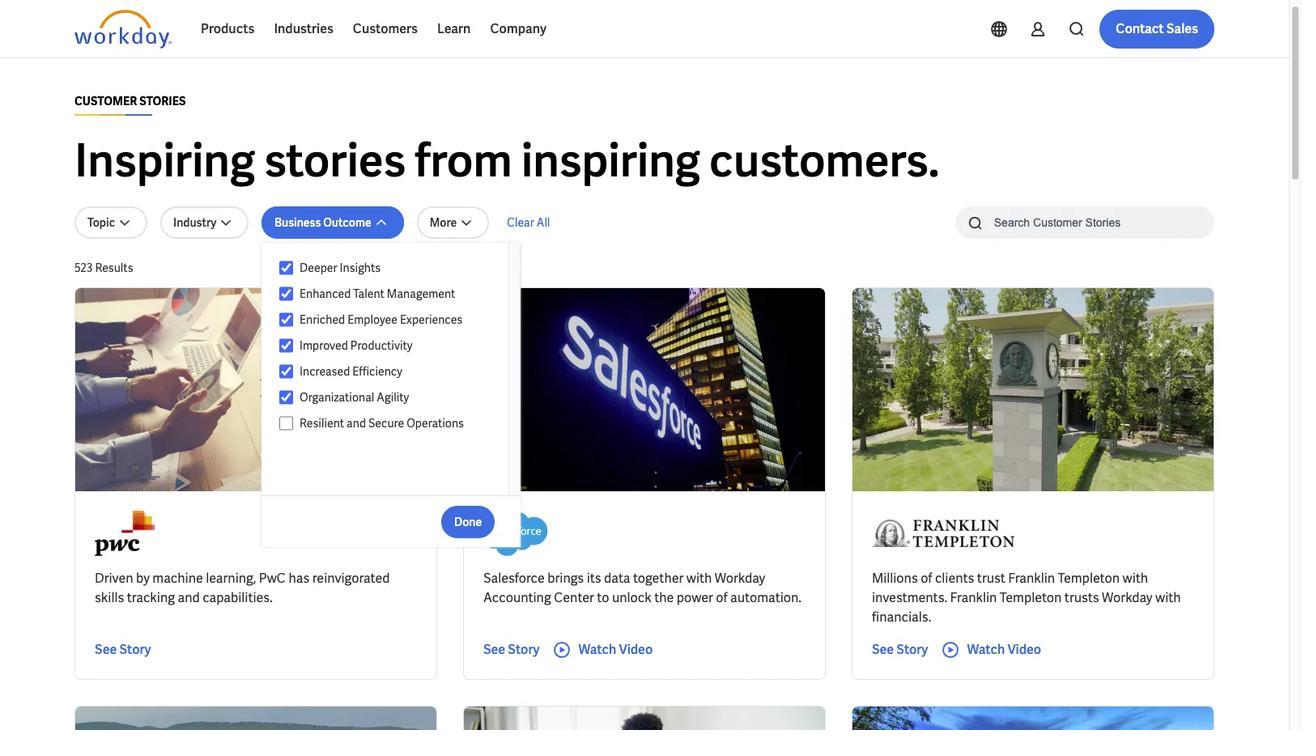 Task type: vqa. For each thing, say whether or not it's contained in the screenshot.
they
no



Task type: locate. For each thing, give the bounding box(es) containing it.
templeton down "trust"
[[1000, 590, 1062, 607]]

Search Customer Stories text field
[[985, 208, 1183, 236]]

by
[[136, 570, 150, 587]]

0 vertical spatial and
[[347, 416, 366, 431]]

1 vertical spatial of
[[716, 590, 728, 607]]

franklin down "trust"
[[950, 590, 997, 607]]

2 watch video link from the left
[[941, 641, 1042, 660]]

see for millions of clients trust franklin templeton with investments. franklin templeton trusts workday with financials.
[[872, 641, 894, 658]]

see story for salesforce brings its data together with workday accounting center to unlock the power of automation.
[[483, 641, 540, 658]]

2 story from the left
[[508, 641, 540, 658]]

watch video link down 'to'
[[553, 641, 653, 660]]

0 horizontal spatial and
[[178, 590, 200, 607]]

story for salesforce brings its data together with workday accounting center to unlock the power of automation.
[[508, 641, 540, 658]]

and down organizational agility
[[347, 416, 366, 431]]

see story for millions of clients trust franklin templeton with investments. franklin templeton trusts workday with financials.
[[872, 641, 928, 658]]

1 horizontal spatial and
[[347, 416, 366, 431]]

0 horizontal spatial see story link
[[95, 641, 151, 660]]

watch video link down millions of clients trust franklin templeton with investments. franklin templeton trusts workday with financials.
[[941, 641, 1042, 660]]

franklin
[[1008, 570, 1055, 587], [950, 590, 997, 607]]

data
[[604, 570, 630, 587]]

operations
[[407, 416, 464, 431]]

0 horizontal spatial with
[[686, 570, 712, 587]]

see down accounting
[[483, 641, 505, 658]]

2 horizontal spatial with
[[1156, 590, 1181, 607]]

1 horizontal spatial see story link
[[483, 641, 540, 660]]

1 horizontal spatial story
[[508, 641, 540, 658]]

0 horizontal spatial of
[[716, 590, 728, 607]]

1 horizontal spatial watch video link
[[941, 641, 1042, 660]]

pwc
[[259, 570, 286, 587]]

franklin right "trust"
[[1008, 570, 1055, 587]]

see
[[95, 641, 117, 658], [483, 641, 505, 658], [872, 641, 894, 658]]

see story link
[[95, 641, 151, 660], [483, 641, 540, 660], [872, 641, 928, 660]]

2 horizontal spatial see story link
[[872, 641, 928, 660]]

efficiency
[[352, 364, 402, 379]]

3 see story from the left
[[872, 641, 928, 658]]

customers button
[[343, 10, 427, 49]]

story down tracking
[[119, 641, 151, 658]]

see down the 'skills'
[[95, 641, 117, 658]]

machine
[[152, 570, 203, 587]]

watch video
[[579, 641, 653, 658], [967, 641, 1042, 658]]

2 see from the left
[[483, 641, 505, 658]]

brings
[[548, 570, 584, 587]]

1 video from the left
[[619, 641, 653, 658]]

0 horizontal spatial watch video link
[[553, 641, 653, 660]]

0 horizontal spatial see story
[[95, 641, 151, 658]]

1 vertical spatial and
[[178, 590, 200, 607]]

employee
[[348, 313, 398, 327]]

None checkbox
[[280, 287, 293, 301]]

0 horizontal spatial video
[[619, 641, 653, 658]]

go to the homepage image
[[75, 10, 172, 49]]

reinvigorated
[[312, 570, 390, 587]]

learning,
[[206, 570, 256, 587]]

1 horizontal spatial with
[[1123, 570, 1148, 587]]

millions of clients trust franklin templeton with investments. franklin templeton trusts workday with financials.
[[872, 570, 1181, 626]]

0 vertical spatial franklin
[[1008, 570, 1055, 587]]

see story down accounting
[[483, 641, 540, 658]]

video down millions of clients trust franklin templeton with investments. franklin templeton trusts workday with financials.
[[1008, 641, 1042, 658]]

improved productivity
[[300, 338, 413, 353]]

enriched
[[300, 313, 345, 327]]

see for salesforce brings its data together with workday accounting center to unlock the power of automation.
[[483, 641, 505, 658]]

see story link down financials.
[[872, 641, 928, 660]]

1 horizontal spatial video
[[1008, 641, 1042, 658]]

2 watch video from the left
[[967, 641, 1042, 658]]

1 vertical spatial workday
[[1102, 590, 1153, 607]]

watch video down 'to'
[[579, 641, 653, 658]]

2 video from the left
[[1008, 641, 1042, 658]]

1 see story link from the left
[[95, 641, 151, 660]]

0 vertical spatial workday
[[715, 570, 765, 587]]

outcome
[[323, 215, 371, 230]]

see story link down the 'skills'
[[95, 641, 151, 660]]

1 horizontal spatial workday
[[1102, 590, 1153, 607]]

tracking
[[127, 590, 175, 607]]

agility
[[377, 390, 409, 405]]

power
[[677, 590, 713, 607]]

3 story from the left
[[897, 641, 928, 658]]

industries
[[274, 20, 334, 37]]

watch video down millions of clients trust franklin templeton with investments. franklin templeton trusts workday with financials.
[[967, 641, 1042, 658]]

0 horizontal spatial see
[[95, 641, 117, 658]]

1 watch video from the left
[[579, 641, 653, 658]]

watch down millions of clients trust franklin templeton with investments. franklin templeton trusts workday with financials.
[[967, 641, 1005, 658]]

1 vertical spatial templeton
[[1000, 590, 1062, 607]]

1 horizontal spatial of
[[921, 570, 932, 587]]

2 see story from the left
[[483, 641, 540, 658]]

watch video link for franklin
[[941, 641, 1042, 660]]

1 horizontal spatial watch video
[[967, 641, 1042, 658]]

industry button
[[160, 206, 249, 239]]

3 see story link from the left
[[872, 641, 928, 660]]

of up investments.
[[921, 570, 932, 587]]

2 horizontal spatial story
[[897, 641, 928, 658]]

to
[[597, 590, 609, 607]]

1 horizontal spatial see
[[483, 641, 505, 658]]

see story
[[95, 641, 151, 658], [483, 641, 540, 658], [872, 641, 928, 658]]

see story link down accounting
[[483, 641, 540, 660]]

inspiring stories from inspiring customers.
[[75, 131, 940, 190]]

0 horizontal spatial watch
[[579, 641, 617, 658]]

all
[[537, 215, 550, 230]]

management
[[387, 287, 455, 301]]

topic
[[87, 215, 115, 230]]

stories
[[264, 131, 406, 190]]

0 vertical spatial templeton
[[1058, 570, 1120, 587]]

financials.
[[872, 609, 932, 626]]

unlock
[[612, 590, 652, 607]]

see story down financials.
[[872, 641, 928, 658]]

business outcome
[[275, 215, 371, 230]]

story down accounting
[[508, 641, 540, 658]]

experiences
[[400, 313, 463, 327]]

0 horizontal spatial watch video
[[579, 641, 653, 658]]

salesforce brings its data together with workday accounting center to unlock the power of automation.
[[483, 570, 802, 607]]

enriched employee experiences
[[300, 313, 463, 327]]

trusts
[[1065, 590, 1099, 607]]

1 watch video link from the left
[[553, 641, 653, 660]]

None checkbox
[[280, 261, 293, 275], [280, 313, 293, 327], [280, 338, 293, 353], [280, 364, 293, 379], [280, 390, 293, 405], [280, 416, 293, 431], [280, 261, 293, 275], [280, 313, 293, 327], [280, 338, 293, 353], [280, 364, 293, 379], [280, 390, 293, 405], [280, 416, 293, 431]]

2 see story link from the left
[[483, 641, 540, 660]]

deeper
[[300, 261, 337, 275]]

2 horizontal spatial see story
[[872, 641, 928, 658]]

workday
[[715, 570, 765, 587], [1102, 590, 1153, 607]]

1 horizontal spatial see story
[[483, 641, 540, 658]]

secure
[[368, 416, 404, 431]]

topic button
[[75, 206, 147, 239]]

watch video link
[[553, 641, 653, 660], [941, 641, 1042, 660]]

watch for center
[[579, 641, 617, 658]]

0 horizontal spatial franklin
[[950, 590, 997, 607]]

see story link for millions of clients trust franklin templeton with investments. franklin templeton trusts workday with financials.
[[872, 641, 928, 660]]

salesforce.com image
[[483, 511, 548, 556]]

company
[[490, 20, 547, 37]]

1 horizontal spatial watch
[[967, 641, 1005, 658]]

and
[[347, 416, 366, 431], [178, 590, 200, 607]]

templeton up trusts
[[1058, 570, 1120, 587]]

3 see from the left
[[872, 641, 894, 658]]

customer
[[75, 94, 137, 109]]

contact sales link
[[1100, 10, 1215, 49]]

1 story from the left
[[119, 641, 151, 658]]

1 vertical spatial franklin
[[950, 590, 997, 607]]

organizational
[[300, 390, 374, 405]]

more button
[[417, 206, 489, 239]]

0 vertical spatial of
[[921, 570, 932, 587]]

with
[[686, 570, 712, 587], [1123, 570, 1148, 587], [1156, 590, 1181, 607]]

0 horizontal spatial story
[[119, 641, 151, 658]]

resilient and secure operations link
[[293, 414, 493, 433]]

story down financials.
[[897, 641, 928, 658]]

industry
[[173, 215, 216, 230]]

automation.
[[731, 590, 802, 607]]

the
[[654, 590, 674, 607]]

2 watch from the left
[[967, 641, 1005, 658]]

and down machine
[[178, 590, 200, 607]]

center
[[554, 590, 594, 607]]

1 see from the left
[[95, 641, 117, 658]]

1 watch from the left
[[579, 641, 617, 658]]

trust
[[977, 570, 1006, 587]]

driven
[[95, 570, 133, 587]]

workday up automation.
[[715, 570, 765, 587]]

of right power
[[716, 590, 728, 607]]

organizational agility
[[300, 390, 409, 405]]

2 horizontal spatial see
[[872, 641, 894, 658]]

see story down the 'skills'
[[95, 641, 151, 658]]

watch down 'to'
[[579, 641, 617, 658]]

see down financials.
[[872, 641, 894, 658]]

0 horizontal spatial workday
[[715, 570, 765, 587]]

video down unlock at bottom
[[619, 641, 653, 658]]

workday right trusts
[[1102, 590, 1153, 607]]

from
[[415, 131, 512, 190]]

improved
[[300, 338, 348, 353]]



Task type: describe. For each thing, give the bounding box(es) containing it.
of inside salesforce brings its data together with workday accounting center to unlock the power of automation.
[[716, 590, 728, 607]]

increased efficiency
[[300, 364, 402, 379]]

with inside salesforce brings its data together with workday accounting center to unlock the power of automation.
[[686, 570, 712, 587]]

together
[[633, 570, 684, 587]]

enriched employee experiences link
[[293, 310, 493, 330]]

accounting
[[483, 590, 551, 607]]

video for templeton
[[1008, 641, 1042, 658]]

business outcome button
[[262, 206, 404, 239]]

workday inside salesforce brings its data together with workday accounting center to unlock the power of automation.
[[715, 570, 765, 587]]

clients
[[935, 570, 975, 587]]

millions
[[872, 570, 918, 587]]

and inside driven by machine learning, pwc has reinvigorated skills tracking and capabilities.
[[178, 590, 200, 607]]

driven by machine learning, pwc has reinvigorated skills tracking and capabilities.
[[95, 570, 390, 607]]

improved productivity link
[[293, 336, 493, 355]]

industries button
[[264, 10, 343, 49]]

capabilities.
[[203, 590, 273, 607]]

more
[[430, 215, 457, 230]]

customer stories
[[75, 94, 186, 109]]

products
[[201, 20, 255, 37]]

watch for franklin
[[967, 641, 1005, 658]]

done button
[[441, 506, 495, 538]]

523 results
[[75, 261, 133, 275]]

company button
[[481, 10, 556, 49]]

inspiring
[[521, 131, 700, 190]]

resilient
[[300, 416, 344, 431]]

stories
[[139, 94, 186, 109]]

learn button
[[427, 10, 481, 49]]

1 horizontal spatial franklin
[[1008, 570, 1055, 587]]

see story link for salesforce brings its data together with workday accounting center to unlock the power of automation.
[[483, 641, 540, 660]]

contact
[[1116, 20, 1164, 37]]

products button
[[191, 10, 264, 49]]

workday inside millions of clients trust franklin templeton with investments. franklin templeton trusts workday with financials.
[[1102, 590, 1153, 607]]

watch video for to
[[579, 641, 653, 658]]

clear all
[[507, 215, 550, 230]]

clear all button
[[502, 206, 555, 239]]

customers
[[353, 20, 418, 37]]

results
[[95, 261, 133, 275]]

franklin templeton companies, llc image
[[872, 511, 1015, 556]]

contact sales
[[1116, 20, 1198, 37]]

customers.
[[709, 131, 940, 190]]

video for to
[[619, 641, 653, 658]]

productivity
[[350, 338, 413, 353]]

resilient and secure operations
[[300, 416, 464, 431]]

increased
[[300, 364, 350, 379]]

pricewaterhousecoopers global licensing services corporation (pwc) image
[[95, 511, 154, 556]]

sales
[[1167, 20, 1198, 37]]

talent
[[353, 287, 385, 301]]

increased efficiency link
[[293, 362, 493, 381]]

enhanced talent management link
[[293, 284, 493, 304]]

deeper insights link
[[293, 258, 493, 278]]

has
[[289, 570, 310, 587]]

enhanced
[[300, 287, 351, 301]]

clear
[[507, 215, 534, 230]]

salesforce
[[483, 570, 545, 587]]

523
[[75, 261, 93, 275]]

inspiring
[[75, 131, 255, 190]]

learn
[[437, 20, 471, 37]]

organizational agility link
[[293, 388, 493, 407]]

of inside millions of clients trust franklin templeton with investments. franklin templeton trusts workday with financials.
[[921, 570, 932, 587]]

its
[[587, 570, 601, 587]]

insights
[[340, 261, 381, 275]]

watch video for templeton
[[967, 641, 1042, 658]]

story for millions of clients trust franklin templeton with investments. franklin templeton trusts workday with financials.
[[897, 641, 928, 658]]

watch video link for center
[[553, 641, 653, 660]]

1 see story from the left
[[95, 641, 151, 658]]

enhanced talent management
[[300, 287, 455, 301]]

investments.
[[872, 590, 948, 607]]

done
[[454, 515, 482, 529]]

business
[[275, 215, 321, 230]]

deeper insights
[[300, 261, 381, 275]]

skills
[[95, 590, 124, 607]]



